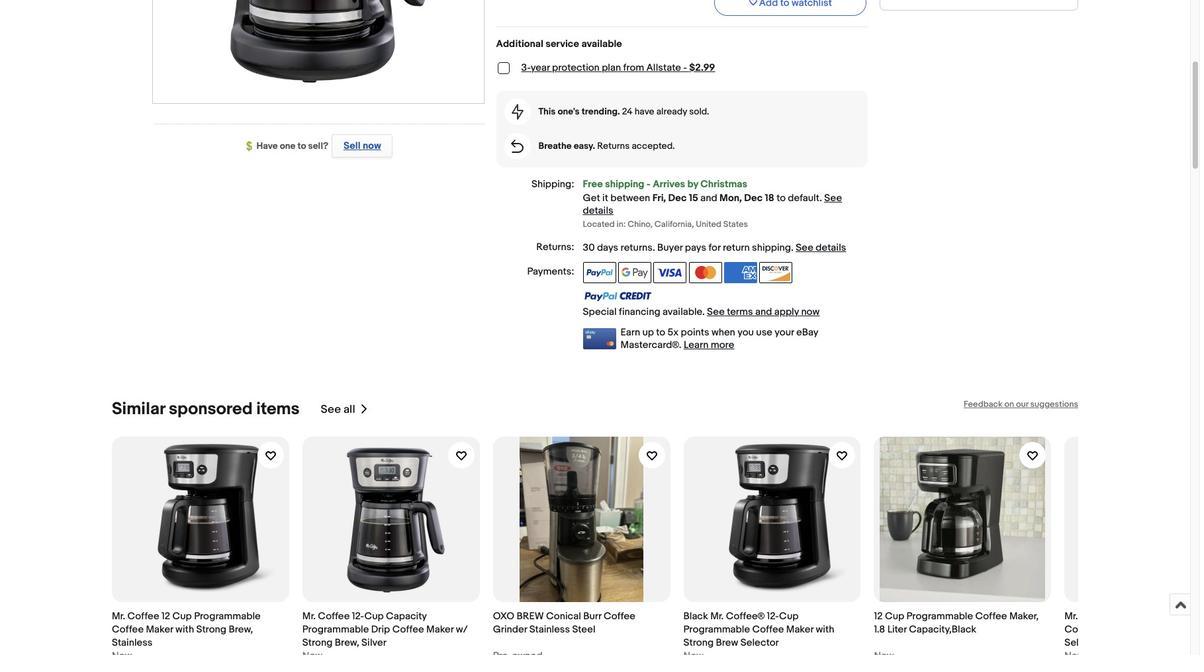 Task type: describe. For each thing, give the bounding box(es) containing it.
sell now
[[344, 140, 381, 152]]

see terms and apply now link
[[707, 306, 820, 319]]

12- for mr. coffee 12-cup capacity programmable drip coffee maker w/ strong brew, silver
[[352, 611, 365, 623]]

between
[[611, 192, 651, 204]]

use
[[757, 327, 773, 339]]

with inside black mr. coffee® 12-cup programmable coffee maker with strong brew selector
[[816, 624, 835, 637]]

mr. coffee® 12-cup programm
[[1065, 611, 1201, 650]]

mr. inside black mr. coffee® 12-cup programmable coffee maker with strong brew selector
[[711, 611, 724, 623]]

united
[[696, 219, 722, 230]]

stainless inside oxo brew conical burr coffee grinder stainless steel
[[530, 624, 570, 637]]

breathe easy. returns accepted.
[[539, 140, 675, 152]]

mr. for mr. coffee 12 cup programmable coffee maker with strong brew, stainless
[[112, 611, 125, 623]]

free shipping - arrives by christmas
[[583, 178, 748, 191]]

programmable inside 12 cup programmable coffee maker, 1.8 liter capacity,black
[[907, 611, 974, 623]]

accepted.
[[632, 140, 675, 152]]

trending.
[[582, 106, 620, 117]]

available
[[582, 38, 622, 50]]

financing
[[619, 306, 661, 319]]

12- for mr. coffee® 12-cup programm
[[1122, 611, 1134, 623]]

protection
[[552, 62, 600, 74]]

strong inside the mr. coffee 12-cup capacity programmable drip coffee maker w/ strong brew, silver
[[303, 637, 333, 650]]

1 vertical spatial and
[[756, 306, 773, 319]]

brew
[[716, 637, 739, 650]]

points
[[681, 327, 710, 339]]

when
[[712, 327, 736, 339]]

already
[[657, 106, 688, 117]]

1.8
[[875, 624, 886, 637]]

0 vertical spatial see details link
[[583, 192, 843, 217]]

mon,
[[720, 192, 742, 204]]

sponsored
[[169, 399, 253, 420]]

black
[[684, 611, 709, 623]]

located
[[583, 219, 615, 230]]

12 cup programmable coffee maker, 1.8 liter capacity,black link
[[875, 437, 1052, 656]]

coffee® inside black mr. coffee® 12-cup programmable coffee maker with strong brew selector
[[726, 611, 765, 623]]

master card image
[[689, 262, 722, 283]]

coffee® inside mr. coffee® 12-cup programm
[[1081, 611, 1119, 623]]

see details
[[583, 192, 843, 217]]

maker inside black mr. coffee® 12-cup programmable coffee maker with strong brew selector
[[787, 624, 814, 637]]

free
[[583, 178, 603, 191]]

easy.
[[574, 140, 595, 152]]

programm
[[1156, 611, 1201, 623]]

capacity,black
[[910, 624, 977, 637]]

30 days returns . buyer pays for return shipping . see details
[[583, 242, 847, 254]]

states
[[724, 219, 748, 230]]

have
[[257, 140, 278, 152]]

additional service available
[[496, 38, 622, 50]]

breathe
[[539, 140, 572, 152]]

days
[[597, 242, 619, 254]]

earn up to 5x points when you use your ebay mastercard®.
[[621, 327, 819, 352]]

to for earn up to 5x points when you use your ebay mastercard®.
[[657, 327, 666, 339]]

feedback
[[964, 399, 1003, 410]]

fri,
[[653, 192, 666, 204]]

mr. coffee 12-cup capacity programmable drip coffee maker w/ strong brew, silver
[[303, 611, 468, 650]]

cup for mr. coffee 12 cup programmable coffee maker with strong brew, stainless
[[173, 611, 192, 623]]

oxo brew conical burr coffee grinder stainless steel
[[493, 611, 636, 637]]

return
[[723, 242, 750, 254]]

items
[[257, 399, 300, 420]]

12 inside mr. coffee 12 cup programmable coffee maker with strong brew, stainless
[[162, 611, 170, 623]]

selector
[[741, 637, 779, 650]]

3-
[[522, 62, 531, 74]]

mr. for mr. coffee 12-cup capacity programmable drip coffee maker w/ strong brew, silver
[[303, 611, 316, 623]]

mr. coffee 12 cup programmable coffee maker with strong brew, stainless
[[112, 611, 261, 650]]

strong inside black mr. coffee® 12-cup programmable coffee maker with strong brew selector
[[684, 637, 714, 650]]

1 vertical spatial -
[[647, 178, 651, 191]]

with inside mr. coffee 12 cup programmable coffee maker with strong brew, stainless
[[176, 624, 194, 637]]

from
[[624, 62, 645, 74]]

similar sponsored items
[[112, 399, 300, 420]]

brew
[[517, 611, 544, 623]]

steel
[[573, 624, 596, 637]]

it
[[603, 192, 609, 204]]

0 horizontal spatial .
[[653, 242, 655, 254]]

see down default
[[796, 242, 814, 254]]

service
[[546, 38, 580, 50]]

your
[[775, 327, 795, 339]]

located in: chino, california, united states
[[583, 219, 748, 230]]

this
[[539, 106, 556, 117]]

google pay image
[[619, 262, 652, 283]]

get it between fri, dec 15 and mon, dec 18 to default .
[[583, 192, 825, 204]]

feedback on our suggestions link
[[964, 399, 1079, 410]]

maker inside mr. coffee 12 cup programmable coffee maker with strong brew, stainless
[[146, 624, 173, 637]]

2 dec from the left
[[745, 192, 763, 204]]

see left all
[[321, 403, 341, 416]]

returns
[[621, 242, 653, 254]]

with details__icon image for this
[[512, 104, 524, 120]]

available.
[[663, 306, 705, 319]]

black mr. coffee® 12-cup programmable coffee maker with strong brew selector
[[684, 611, 835, 650]]

ebay mastercard image
[[583, 329, 616, 350]]

terms
[[727, 306, 754, 319]]

have
[[635, 106, 655, 117]]

sell?
[[308, 140, 329, 152]]

additional
[[496, 38, 544, 50]]

$2.99
[[690, 62, 716, 74]]

with details__icon image for breathe
[[511, 140, 524, 153]]

1 dec from the left
[[669, 192, 687, 204]]

learn more link
[[684, 339, 735, 352]]



Task type: locate. For each thing, give the bounding box(es) containing it.
mr. inside the mr. coffee 12-cup capacity programmable drip coffee maker w/ strong brew, silver
[[303, 611, 316, 623]]

0 horizontal spatial brew,
[[229, 624, 253, 637]]

learn
[[684, 339, 709, 352]]

2 horizontal spatial to
[[777, 192, 786, 204]]

15
[[689, 192, 699, 204]]

for
[[709, 242, 721, 254]]

1 horizontal spatial now
[[802, 306, 820, 319]]

now
[[363, 140, 381, 152], [802, 306, 820, 319]]

to inside earn up to 5x points when you use your ebay mastercard®.
[[657, 327, 666, 339]]

None text field
[[112, 650, 132, 656], [1065, 650, 1085, 656], [112, 650, 132, 656], [1065, 650, 1085, 656]]

2 horizontal spatial .
[[820, 192, 823, 204]]

this one's trending. 24 have already sold.
[[539, 106, 710, 117]]

details
[[583, 204, 614, 217], [816, 242, 847, 254]]

grinder
[[493, 624, 527, 637]]

brew, inside mr. coffee 12 cup programmable coffee maker with strong brew, stainless
[[229, 624, 253, 637]]

pays
[[685, 242, 707, 254]]

0 horizontal spatial to
[[298, 140, 306, 152]]

shipping up the between
[[605, 178, 645, 191]]

programmable
[[194, 611, 261, 623], [907, 611, 974, 623], [303, 624, 369, 637], [684, 624, 750, 637]]

3 12- from the left
[[1122, 611, 1134, 623]]

payments:
[[528, 266, 575, 278]]

and up use
[[756, 306, 773, 319]]

coffee inside black mr. coffee® 12-cup programmable coffee maker with strong brew selector
[[753, 624, 784, 637]]

maker,
[[1010, 611, 1039, 623]]

0 vertical spatial shipping
[[605, 178, 645, 191]]

0 vertical spatial stainless
[[530, 624, 570, 637]]

1 horizontal spatial to
[[657, 327, 666, 339]]

-
[[684, 62, 687, 74], [647, 178, 651, 191]]

see all
[[321, 403, 355, 416]]

sell
[[344, 140, 361, 152]]

12- inside mr. coffee® 12-cup programm
[[1122, 611, 1134, 623]]

returns
[[598, 140, 630, 152]]

earn
[[621, 327, 641, 339]]

american express image
[[725, 262, 758, 283]]

mr. coffee 12 cup programmable coffee maker with strong brew, stainless link
[[112, 437, 289, 656]]

default
[[788, 192, 820, 204]]

1 vertical spatial shipping
[[752, 242, 791, 254]]

0 horizontal spatial coffee®
[[726, 611, 765, 623]]

in:
[[617, 219, 626, 230]]

2 mr. from the left
[[303, 611, 316, 623]]

on
[[1005, 399, 1015, 410]]

1 vertical spatial now
[[802, 306, 820, 319]]

1 coffee® from the left
[[726, 611, 765, 623]]

with details__icon image
[[512, 104, 524, 120], [511, 140, 524, 153]]

12- inside the mr. coffee 12-cup capacity programmable drip coffee maker w/ strong brew, silver
[[352, 611, 365, 623]]

conical
[[546, 611, 581, 623]]

shipping:
[[532, 178, 575, 191]]

california,
[[655, 219, 694, 230]]

cup inside black mr. coffee® 12-cup programmable coffee maker with strong brew selector
[[780, 611, 799, 623]]

cup for mr. coffee 12-cup capacity programmable drip coffee maker w/ strong brew, silver
[[365, 611, 384, 623]]

4 cup from the left
[[885, 611, 905, 623]]

0 horizontal spatial maker
[[146, 624, 173, 637]]

strong inside mr. coffee 12 cup programmable coffee maker with strong brew, stainless
[[196, 624, 227, 637]]

.
[[820, 192, 823, 204], [653, 242, 655, 254], [791, 242, 794, 254]]

mr. inside mr. coffee® 12-cup programm
[[1065, 611, 1079, 623]]

main content
[[496, 0, 869, 352]]

0 vertical spatial -
[[684, 62, 687, 74]]

1 with details__icon image from the top
[[512, 104, 524, 120]]

2 with details__icon image from the top
[[511, 140, 524, 153]]

black mr. coffee® 12-cup programmable coffee maker with strong brew selector link
[[684, 437, 861, 656]]

1 with from the left
[[176, 624, 194, 637]]

12- up the silver
[[352, 611, 365, 623]]

to right one at the top of page
[[298, 140, 306, 152]]

coffee
[[128, 611, 159, 623], [318, 611, 350, 623], [604, 611, 636, 623], [976, 611, 1008, 623], [112, 624, 144, 637], [393, 624, 424, 637], [753, 624, 784, 637]]

0 vertical spatial with details__icon image
[[512, 104, 524, 120]]

1 horizontal spatial coffee®
[[1081, 611, 1119, 623]]

liter
[[888, 624, 907, 637]]

5x
[[668, 327, 679, 339]]

programmable inside black mr. coffee® 12-cup programmable coffee maker with strong brew selector
[[684, 624, 750, 637]]

cup inside 12 cup programmable coffee maker, 1.8 liter capacity,black
[[885, 611, 905, 623]]

programmable inside the mr. coffee 12-cup capacity programmable drip coffee maker w/ strong brew, silver
[[303, 624, 369, 637]]

1 vertical spatial details
[[816, 242, 847, 254]]

30
[[583, 242, 595, 254]]

2 vertical spatial to
[[657, 327, 666, 339]]

12- inside black mr. coffee® 12-cup programmable coffee maker with strong brew selector
[[767, 611, 780, 623]]

0 horizontal spatial details
[[583, 204, 614, 217]]

2 horizontal spatial maker
[[787, 624, 814, 637]]

see right default
[[825, 192, 843, 204]]

12 cup programmable coffee maker, 1.8 liter capacity,black
[[875, 611, 1039, 637]]

see up when
[[707, 306, 725, 319]]

2 horizontal spatial strong
[[684, 637, 714, 650]]

1 horizontal spatial brew,
[[335, 637, 359, 650]]

silver
[[362, 637, 387, 650]]

1 horizontal spatial strong
[[303, 637, 333, 650]]

allstate
[[647, 62, 681, 74]]

with details__icon image left this
[[512, 104, 524, 120]]

2 horizontal spatial 12-
[[1122, 611, 1134, 623]]

similar
[[112, 399, 165, 420]]

1 horizontal spatial 12-
[[767, 611, 780, 623]]

cup inside mr. coffee 12 cup programmable coffee maker with strong brew, stainless
[[173, 611, 192, 623]]

- left arrives at top right
[[647, 178, 651, 191]]

. up discover image
[[791, 242, 794, 254]]

oxo
[[493, 611, 515, 623]]

more
[[711, 339, 735, 352]]

and right 15
[[701, 192, 718, 204]]

with
[[176, 624, 194, 637], [816, 624, 835, 637]]

4 mr. from the left
[[1065, 611, 1079, 623]]

0 horizontal spatial 12
[[162, 611, 170, 623]]

1 horizontal spatial maker
[[427, 624, 454, 637]]

brew, inside the mr. coffee 12-cup capacity programmable drip coffee maker w/ strong brew, silver
[[335, 637, 359, 650]]

maker
[[146, 624, 173, 637], [427, 624, 454, 637], [787, 624, 814, 637]]

cup inside the mr. coffee 12-cup capacity programmable drip coffee maker w/ strong brew, silver
[[365, 611, 384, 623]]

3 maker from the left
[[787, 624, 814, 637]]

1 maker from the left
[[146, 624, 173, 637]]

1 horizontal spatial stainless
[[530, 624, 570, 637]]

1 horizontal spatial .
[[791, 242, 794, 254]]

1 horizontal spatial dec
[[745, 192, 763, 204]]

see details link down default
[[796, 242, 847, 254]]

3 cup from the left
[[780, 611, 799, 623]]

dec left 18
[[745, 192, 763, 204]]

learn more
[[684, 339, 735, 352]]

christmas
[[701, 178, 748, 191]]

12- up selector
[[767, 611, 780, 623]]

dollar sign image
[[246, 141, 257, 152]]

sell now link
[[329, 134, 393, 158]]

1 vertical spatial brew,
[[335, 637, 359, 650]]

details down default
[[816, 242, 847, 254]]

mr. for mr. coffee® 12-cup programm
[[1065, 611, 1079, 623]]

2 coffee® from the left
[[1081, 611, 1119, 623]]

and
[[701, 192, 718, 204], [756, 306, 773, 319]]

18
[[765, 192, 775, 204]]

feedback on our suggestions
[[964, 399, 1079, 410]]

- left $2.99
[[684, 62, 687, 74]]

have one to sell?
[[257, 140, 329, 152]]

1 vertical spatial to
[[777, 192, 786, 204]]

mr. coffee 12-cup capacity programmable drip coffee maker w/ strong brew, silver - picture 1 of 5 image
[[153, 0, 484, 102]]

2 12- from the left
[[767, 611, 780, 623]]

special financing available. see terms and apply now
[[583, 306, 820, 319]]

1 12 from the left
[[162, 611, 170, 623]]

now right sell
[[363, 140, 381, 152]]

mr.
[[112, 611, 125, 623], [303, 611, 316, 623], [711, 611, 724, 623], [1065, 611, 1079, 623]]

oxo brew conical burr coffee grinder stainless steel link
[[493, 437, 671, 656]]

0 horizontal spatial stainless
[[112, 637, 153, 650]]

mr. inside mr. coffee 12 cup programmable coffee maker with strong brew, stainless
[[112, 611, 125, 623]]

1 12- from the left
[[352, 611, 365, 623]]

now up ebay
[[802, 306, 820, 319]]

1 cup from the left
[[173, 611, 192, 623]]

one's
[[558, 106, 580, 117]]

shipping up discover image
[[752, 242, 791, 254]]

None text field
[[303, 650, 323, 656], [493, 650, 543, 656], [684, 650, 704, 656], [875, 650, 895, 656], [303, 650, 323, 656], [493, 650, 543, 656], [684, 650, 704, 656], [875, 650, 895, 656]]

apply
[[775, 306, 799, 319]]

2 with from the left
[[816, 624, 835, 637]]

1 vertical spatial stainless
[[112, 637, 153, 650]]

get
[[583, 192, 601, 204]]

1 horizontal spatial details
[[816, 242, 847, 254]]

1 horizontal spatial -
[[684, 62, 687, 74]]

0 vertical spatial and
[[701, 192, 718, 204]]

burr
[[584, 611, 602, 623]]

See all text field
[[321, 403, 355, 416]]

1 horizontal spatial and
[[756, 306, 773, 319]]

2 cup from the left
[[365, 611, 384, 623]]

paypal image
[[583, 262, 616, 283]]

ebay
[[797, 327, 819, 339]]

details inside see details
[[583, 204, 614, 217]]

0 horizontal spatial 12-
[[352, 611, 365, 623]]

discover image
[[760, 262, 793, 283]]

5 cup from the left
[[1134, 611, 1153, 623]]

all
[[344, 403, 355, 416]]

cup
[[173, 611, 192, 623], [365, 611, 384, 623], [780, 611, 799, 623], [885, 611, 905, 623], [1134, 611, 1153, 623]]

with details__icon image left breathe on the left
[[511, 140, 524, 153]]

12
[[162, 611, 170, 623], [875, 611, 883, 623]]

1 mr. from the left
[[112, 611, 125, 623]]

cup inside mr. coffee® 12-cup programm
[[1134, 611, 1153, 623]]

dec
[[669, 192, 687, 204], [745, 192, 763, 204]]

2 maker from the left
[[427, 624, 454, 637]]

by
[[688, 178, 699, 191]]

stainless inside mr. coffee 12 cup programmable coffee maker with strong brew, stainless
[[112, 637, 153, 650]]

0 horizontal spatial strong
[[196, 624, 227, 637]]

coffee®
[[726, 611, 765, 623], [1081, 611, 1119, 623]]

0 horizontal spatial -
[[647, 178, 651, 191]]

1 horizontal spatial with
[[816, 624, 835, 637]]

to left the 5x
[[657, 327, 666, 339]]

0 horizontal spatial and
[[701, 192, 718, 204]]

0 vertical spatial details
[[583, 204, 614, 217]]

0 vertical spatial now
[[363, 140, 381, 152]]

cup for mr. coffee® 12-cup programm
[[1134, 611, 1153, 623]]

12 inside 12 cup programmable coffee maker, 1.8 liter capacity,black
[[875, 611, 883, 623]]

up
[[643, 327, 654, 339]]

details up located
[[583, 204, 614, 217]]

1 vertical spatial see details link
[[796, 242, 847, 254]]

returns:
[[537, 241, 575, 254]]

to right 18
[[777, 192, 786, 204]]

0 horizontal spatial dec
[[669, 192, 687, 204]]

suggestions
[[1031, 399, 1079, 410]]

coffee inside 12 cup programmable coffee maker, 1.8 liter capacity,black
[[976, 611, 1008, 623]]

2 12 from the left
[[875, 611, 883, 623]]

mr. coffee® 12-cup programm link
[[1065, 437, 1201, 656]]

dec down arrives at top right
[[669, 192, 687, 204]]

coffee inside oxo brew conical burr coffee grinder stainless steel
[[604, 611, 636, 623]]

plan
[[602, 62, 621, 74]]

1 vertical spatial with details__icon image
[[511, 140, 524, 153]]

see all link
[[321, 399, 369, 420]]

. right 18
[[820, 192, 823, 204]]

0 vertical spatial brew,
[[229, 624, 253, 637]]

chino,
[[628, 219, 653, 230]]

see inside see details
[[825, 192, 843, 204]]

0 horizontal spatial with
[[176, 624, 194, 637]]

1 horizontal spatial 12
[[875, 611, 883, 623]]

year
[[531, 62, 550, 74]]

visa image
[[654, 262, 687, 283]]

3-year protection plan from allstate - $2.99
[[522, 62, 716, 74]]

see details link up united
[[583, 192, 843, 217]]

mr. coffee 12-cup capacity programmable drip coffee maker w/ strong brew, silver link
[[303, 437, 480, 656]]

. left buyer
[[653, 242, 655, 254]]

0 horizontal spatial now
[[363, 140, 381, 152]]

drip
[[371, 624, 390, 637]]

sold.
[[690, 106, 710, 117]]

programmable inside mr. coffee 12 cup programmable coffee maker with strong brew, stainless
[[194, 611, 261, 623]]

paypal credit image
[[583, 292, 652, 302]]

capacity
[[386, 611, 427, 623]]

3 mr. from the left
[[711, 611, 724, 623]]

main content containing additional service available
[[496, 0, 869, 352]]

to for have one to sell?
[[298, 140, 306, 152]]

0 vertical spatial to
[[298, 140, 306, 152]]

12- left programm
[[1122, 611, 1134, 623]]

maker inside the mr. coffee 12-cup capacity programmable drip coffee maker w/ strong brew, silver
[[427, 624, 454, 637]]

1 horizontal spatial shipping
[[752, 242, 791, 254]]

0 horizontal spatial shipping
[[605, 178, 645, 191]]

you
[[738, 327, 754, 339]]

strong
[[196, 624, 227, 637], [303, 637, 333, 650], [684, 637, 714, 650]]



Task type: vqa. For each thing, say whether or not it's contained in the screenshot.
Tune
no



